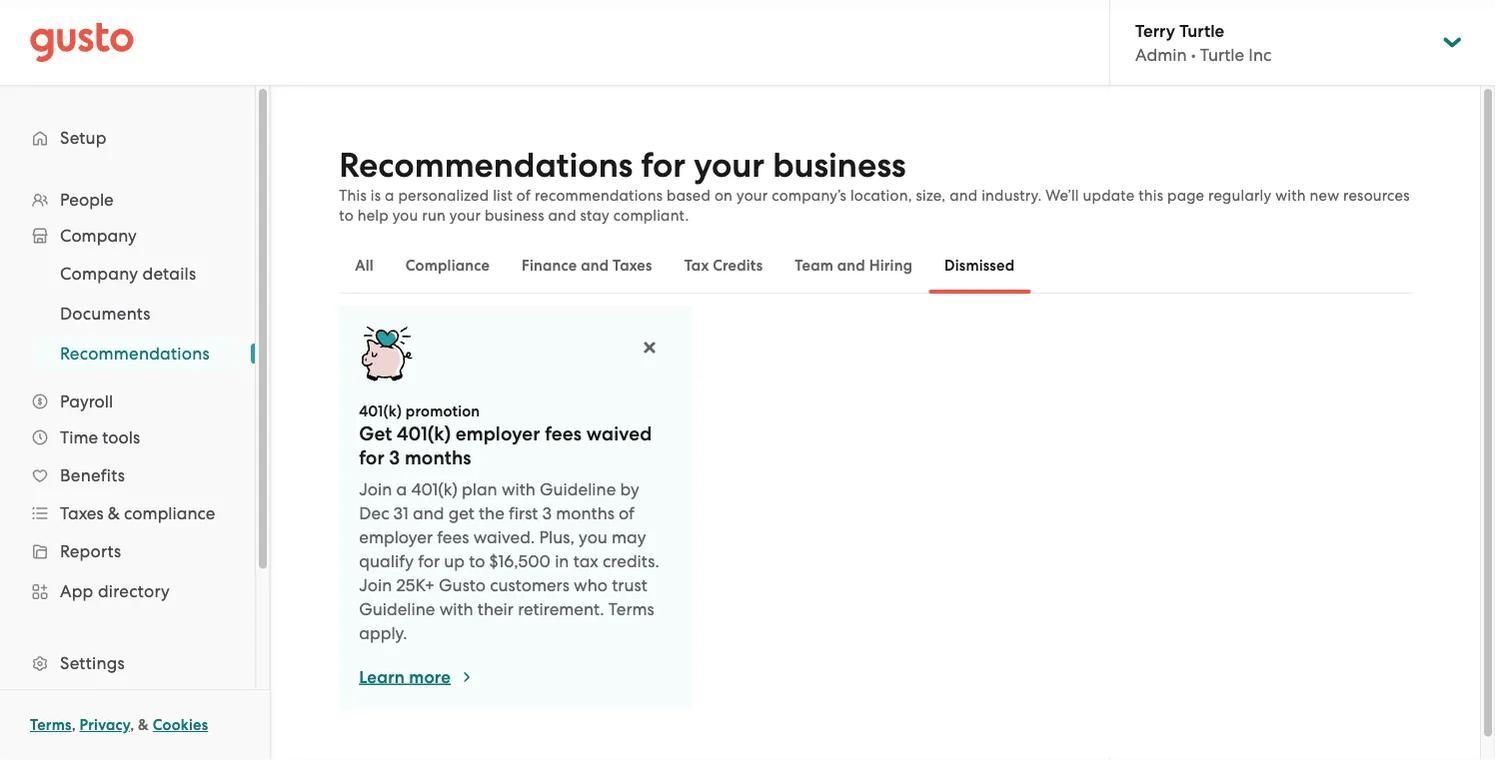 Task type: vqa. For each thing, say whether or not it's contained in the screenshot.
'HR'
no



Task type: locate. For each thing, give the bounding box(es) containing it.
we'll
[[1046, 187, 1079, 204]]

to
[[339, 207, 354, 224], [469, 552, 485, 572]]

0 vertical spatial a
[[385, 187, 395, 204]]

this
[[1139, 187, 1164, 204]]

finance and taxes
[[522, 257, 653, 275]]

,
[[72, 717, 76, 735], [130, 717, 134, 735]]

months inside the join a 401(k) plan with guideline by dec 31 and get the first 3 months of employer fees waived. plus, you may qualify for up to $16,500 in tax credits. join 25k+ gusto customers who trust guideline with their retirement. terms apply.
[[556, 504, 615, 524]]

inc
[[1249, 45, 1272, 65]]

resources
[[1344, 187, 1410, 204]]

terms left privacy link
[[30, 717, 72, 735]]

1 vertical spatial guideline
[[359, 600, 435, 620]]

turtle right •
[[1201, 45, 1245, 65]]

a up 31
[[396, 480, 407, 500]]

page
[[1168, 187, 1205, 204]]

0 horizontal spatial employer
[[359, 528, 433, 548]]

1 horizontal spatial recommendations
[[339, 145, 633, 186]]

1 horizontal spatial fees
[[545, 422, 582, 445]]

3 right first
[[543, 504, 552, 524]]

1 horizontal spatial &
[[138, 717, 149, 735]]

your up on at the left top of page
[[694, 145, 765, 186]]

3 down the get
[[389, 446, 400, 469]]

their
[[478, 600, 514, 620]]

3 inside the join a 401(k) plan with guideline by dec 31 and get the first 3 months of employer fees waived. plus, you may qualify for up to $16,500 in tax credits. join 25k+ gusto customers who trust guideline with their retirement. terms apply.
[[543, 504, 552, 524]]

for up the based
[[641, 145, 686, 186]]

taxes up reports
[[60, 504, 104, 524]]

you inside recommendations for your business this is a personalized list of recommendations based on your company's location, size, and industry. we'll update this page regularly with new resources to help you run your business and stay compliant.
[[393, 207, 418, 224]]

fees
[[545, 422, 582, 445], [437, 528, 469, 548]]

employer
[[456, 422, 540, 445], [359, 528, 433, 548]]

up
[[444, 552, 465, 572]]

company details link
[[36, 256, 235, 292]]

2 horizontal spatial for
[[641, 145, 686, 186]]

your right on at the left top of page
[[737, 187, 768, 204]]

31
[[393, 504, 409, 524]]

and left stay
[[548, 207, 577, 224]]

0 vertical spatial &
[[108, 504, 120, 524]]

0 vertical spatial you
[[393, 207, 418, 224]]

terms , privacy , & cookies
[[30, 717, 208, 735]]

0 horizontal spatial you
[[393, 207, 418, 224]]

for left the up
[[418, 552, 440, 572]]

1 vertical spatial fees
[[437, 528, 469, 548]]

to inside the join a 401(k) plan with guideline by dec 31 and get the first 3 months of employer fees waived. plus, you may qualify for up to $16,500 in tax credits. join 25k+ gusto customers who trust guideline with their retirement. terms apply.
[[469, 552, 485, 572]]

401(k) down promotion
[[397, 422, 451, 445]]

0 horizontal spatial with
[[440, 600, 474, 620]]

0 vertical spatial join
[[359, 480, 392, 500]]

1 horizontal spatial to
[[469, 552, 485, 572]]

compliance button
[[390, 242, 506, 290]]

taxes inside dropdown button
[[60, 504, 104, 524]]

for inside the join a 401(k) plan with guideline by dec 31 and get the first 3 months of employer fees waived. plus, you may qualify for up to $16,500 in tax credits. join 25k+ gusto customers who trust guideline with their retirement. terms apply.
[[418, 552, 440, 572]]

join down qualify
[[359, 576, 392, 596]]

gusto navigation element
[[0, 86, 255, 761]]

of inside recommendations for your business this is a personalized list of recommendations based on your company's location, size, and industry. we'll update this page regularly with new resources to help you run your business and stay compliant.
[[517, 187, 531, 204]]

directory
[[98, 582, 170, 602]]

join a 401(k) plan with guideline by dec 31 and get the first 3 months of employer fees waived. plus, you may qualify for up to $16,500 in tax credits. join 25k+ gusto customers who trust guideline with their retirement. terms apply.
[[359, 480, 660, 644]]

settings
[[60, 654, 125, 674]]

company button
[[20, 218, 235, 254]]

you up tax
[[579, 528, 608, 548]]

recommendations down the documents 'link'
[[60, 344, 210, 364]]

, left cookies
[[130, 717, 134, 735]]

with left new
[[1276, 187, 1306, 204]]

a inside recommendations for your business this is a personalized list of recommendations based on your company's location, size, and industry. we'll update this page regularly with new resources to help you run your business and stay compliant.
[[385, 187, 395, 204]]

list containing people
[[0, 182, 255, 761]]

1 horizontal spatial of
[[619, 504, 635, 524]]

1 vertical spatial taxes
[[60, 504, 104, 524]]

on
[[715, 187, 733, 204]]

terms down trust
[[609, 600, 655, 620]]

2 horizontal spatial with
[[1276, 187, 1306, 204]]

promotion
[[406, 403, 480, 421]]

with
[[1276, 187, 1306, 204], [502, 480, 536, 500], [440, 600, 474, 620]]

guideline left by
[[540, 480, 616, 500]]

to down this on the left top of page
[[339, 207, 354, 224]]

1 vertical spatial your
[[737, 187, 768, 204]]

a right 'is'
[[385, 187, 395, 204]]

company inside dropdown button
[[60, 226, 137, 246]]

1 horizontal spatial a
[[396, 480, 407, 500]]

and right the team at the right of the page
[[838, 257, 866, 275]]

you
[[393, 207, 418, 224], [579, 528, 608, 548]]

employer down 31
[[359, 528, 433, 548]]

0 vertical spatial terms
[[609, 600, 655, 620]]

finance and taxes button
[[506, 242, 669, 290]]

all
[[355, 257, 374, 275]]

join
[[359, 480, 392, 500], [359, 576, 392, 596]]

0 vertical spatial business
[[773, 145, 906, 186]]

401(k) inside the join a 401(k) plan with guideline by dec 31 and get the first 3 months of employer fees waived. plus, you may qualify for up to $16,500 in tax credits. join 25k+ gusto customers who trust guideline with their retirement. terms apply.
[[411, 480, 458, 500]]

0 vertical spatial your
[[694, 145, 765, 186]]

business up company's on the top right of page
[[773, 145, 906, 186]]

with down gusto
[[440, 600, 474, 620]]

list containing company details
[[0, 254, 255, 374]]

& left cookies
[[138, 717, 149, 735]]

1 vertical spatial months
[[556, 504, 615, 524]]

0 horizontal spatial fees
[[437, 528, 469, 548]]

turtle
[[1180, 20, 1225, 41], [1201, 45, 1245, 65]]

business down list
[[485, 207, 545, 224]]

0 vertical spatial guideline
[[540, 480, 616, 500]]

1 vertical spatial with
[[502, 480, 536, 500]]

app directory
[[60, 582, 170, 602]]

and right 31
[[413, 504, 444, 524]]

0 vertical spatial company
[[60, 226, 137, 246]]

you inside the join a 401(k) plan with guideline by dec 31 and get the first 3 months of employer fees waived. plus, you may qualify for up to $16,500 in tax credits. join 25k+ gusto customers who trust guideline with their retirement. terms apply.
[[579, 528, 608, 548]]

taxes down the compliant.
[[613, 257, 653, 275]]

cookies
[[153, 717, 208, 735]]

team and hiring button
[[779, 242, 929, 290]]

turtle up •
[[1180, 20, 1225, 41]]

2 list from the top
[[0, 254, 255, 374]]

401(k)
[[359, 403, 402, 421], [397, 422, 451, 445], [411, 480, 458, 500]]

1 horizontal spatial terms
[[609, 600, 655, 620]]

1 vertical spatial company
[[60, 264, 138, 284]]

reports
[[60, 542, 121, 562]]

compliance
[[124, 504, 215, 524]]

recommendations for recommendations for your business this is a personalized list of recommendations based on your company's location, size, and industry. we'll update this page regularly with new resources to help you run your business and stay compliant.
[[339, 145, 633, 186]]

and right finance on the top left of the page
[[581, 257, 609, 275]]

company
[[60, 226, 137, 246], [60, 264, 138, 284]]

and inside the join a 401(k) plan with guideline by dec 31 and get the first 3 months of employer fees waived. plus, you may qualify for up to $16,500 in tax credits. join 25k+ gusto customers who trust guideline with their retirement. terms apply.
[[413, 504, 444, 524]]

0 vertical spatial fees
[[545, 422, 582, 445]]

your down 'personalized'
[[450, 207, 481, 224]]

a inside the join a 401(k) plan with guideline by dec 31 and get the first 3 months of employer fees waived. plus, you may qualify for up to $16,500 in tax credits. join 25k+ gusto customers who trust guideline with their retirement. terms apply.
[[396, 480, 407, 500]]

1 vertical spatial of
[[619, 504, 635, 524]]

admin
[[1136, 45, 1187, 65]]

list
[[0, 182, 255, 761], [0, 254, 255, 374]]

1 vertical spatial recommendations
[[60, 344, 210, 364]]

company up documents
[[60, 264, 138, 284]]

0 horizontal spatial a
[[385, 187, 395, 204]]

months up plus,
[[556, 504, 615, 524]]

1 vertical spatial employer
[[359, 528, 433, 548]]

months inside 401(k) promotion get 401(k) employer fees waived for 3 months
[[405, 446, 471, 469]]

0 horizontal spatial business
[[485, 207, 545, 224]]

recommendations up list
[[339, 145, 633, 186]]

to right the up
[[469, 552, 485, 572]]

0 horizontal spatial of
[[517, 187, 531, 204]]

1 vertical spatial turtle
[[1201, 45, 1245, 65]]

plan
[[462, 480, 498, 500]]

privacy link
[[80, 717, 130, 735]]

1 vertical spatial to
[[469, 552, 485, 572]]

of
[[517, 187, 531, 204], [619, 504, 635, 524]]

and
[[950, 187, 978, 204], [548, 207, 577, 224], [581, 257, 609, 275], [838, 257, 866, 275], [413, 504, 444, 524]]

recommendations inside gusto navigation element
[[60, 344, 210, 364]]

fees left the waived
[[545, 422, 582, 445]]

0 horizontal spatial guideline
[[359, 600, 435, 620]]

1 horizontal spatial ,
[[130, 717, 134, 735]]

waived
[[587, 422, 652, 445]]

and right size,
[[950, 187, 978, 204]]

1 horizontal spatial 3
[[543, 504, 552, 524]]

2 vertical spatial 401(k)
[[411, 480, 458, 500]]

& up reports link
[[108, 504, 120, 524]]

0 vertical spatial to
[[339, 207, 354, 224]]

months down promotion
[[405, 446, 471, 469]]

1 horizontal spatial for
[[418, 552, 440, 572]]

1 vertical spatial a
[[396, 480, 407, 500]]

0 vertical spatial 401(k)
[[359, 403, 402, 421]]

3 inside 401(k) promotion get 401(k) employer fees waived for 3 months
[[389, 446, 400, 469]]

guideline
[[540, 480, 616, 500], [359, 600, 435, 620]]

1 horizontal spatial you
[[579, 528, 608, 548]]

employer up plan
[[456, 422, 540, 445]]

recommendations for recommendations
[[60, 344, 210, 364]]

1 vertical spatial join
[[359, 576, 392, 596]]

0 vertical spatial of
[[517, 187, 531, 204]]

you left run
[[393, 207, 418, 224]]

company down the people
[[60, 226, 137, 246]]

1 vertical spatial 3
[[543, 504, 552, 524]]

0 vertical spatial employer
[[456, 422, 540, 445]]

dismissed
[[945, 257, 1015, 275]]

of right list
[[517, 187, 531, 204]]

recommendations for your business this is a personalized list of recommendations based on your company's location, size, and industry. we'll update this page regularly with new resources to help you run your business and stay compliant.
[[339, 145, 1410, 224]]

0 horizontal spatial 3
[[389, 446, 400, 469]]

1 vertical spatial you
[[579, 528, 608, 548]]

and inside team and hiring button
[[838, 257, 866, 275]]

1 horizontal spatial employer
[[456, 422, 540, 445]]

for inside 401(k) promotion get 401(k) employer fees waived for 3 months
[[359, 446, 385, 469]]

0 horizontal spatial terms
[[30, 717, 72, 735]]

2 company from the top
[[60, 264, 138, 284]]

for down the get
[[359, 446, 385, 469]]

fees up the up
[[437, 528, 469, 548]]

0 horizontal spatial for
[[359, 446, 385, 469]]

0 vertical spatial for
[[641, 145, 686, 186]]

payroll button
[[20, 384, 235, 420]]

1 vertical spatial for
[[359, 446, 385, 469]]

for
[[641, 145, 686, 186], [359, 446, 385, 469], [418, 552, 440, 572]]

recommendations
[[535, 187, 663, 204]]

more
[[409, 667, 451, 688]]

2 vertical spatial for
[[418, 552, 440, 572]]

months
[[405, 446, 471, 469], [556, 504, 615, 524]]

of up the may
[[619, 504, 635, 524]]

dismissed button
[[929, 242, 1031, 290]]

fees inside 401(k) promotion get 401(k) employer fees waived for 3 months
[[545, 422, 582, 445]]

1 vertical spatial terms
[[30, 717, 72, 735]]

with inside recommendations for your business this is a personalized list of recommendations based on your company's location, size, and industry. we'll update this page regularly with new resources to help you run your business and stay compliant.
[[1276, 187, 1306, 204]]

0 vertical spatial recommendations
[[339, 145, 633, 186]]

setup link
[[20, 120, 235, 156]]

1 horizontal spatial months
[[556, 504, 615, 524]]

0 horizontal spatial taxes
[[60, 504, 104, 524]]

finance
[[522, 257, 577, 275]]

your
[[694, 145, 765, 186], [737, 187, 768, 204], [450, 207, 481, 224]]

0 vertical spatial with
[[1276, 187, 1306, 204]]

0 horizontal spatial recommendations
[[60, 344, 210, 364]]

terms
[[609, 600, 655, 620], [30, 717, 72, 735]]

guideline up 'apply.'
[[359, 600, 435, 620]]

0 horizontal spatial &
[[108, 504, 120, 524]]

join up dec
[[359, 480, 392, 500]]

taxes & compliance button
[[20, 496, 235, 532]]

0 horizontal spatial to
[[339, 207, 354, 224]]

401(k) up get
[[411, 480, 458, 500]]

0 horizontal spatial ,
[[72, 717, 76, 735]]

business
[[773, 145, 906, 186], [485, 207, 545, 224]]

1 vertical spatial business
[[485, 207, 545, 224]]

1 list from the top
[[0, 182, 255, 761]]

2 vertical spatial with
[[440, 600, 474, 620]]

1 horizontal spatial guideline
[[540, 480, 616, 500]]

with up first
[[502, 480, 536, 500]]

0 vertical spatial months
[[405, 446, 471, 469]]

1 company from the top
[[60, 226, 137, 246]]

1 horizontal spatial with
[[502, 480, 536, 500]]

0 vertical spatial 3
[[389, 446, 400, 469]]

0 vertical spatial taxes
[[613, 257, 653, 275]]

, left privacy link
[[72, 717, 76, 735]]

recommendations
[[339, 145, 633, 186], [60, 344, 210, 364]]

401(k) up the get
[[359, 403, 402, 421]]

terry
[[1136, 20, 1176, 41]]

recommendations inside recommendations for your business this is a personalized list of recommendations based on your company's location, size, and industry. we'll update this page regularly with new resources to help you run your business and stay compliant.
[[339, 145, 633, 186]]

1 horizontal spatial taxes
[[613, 257, 653, 275]]

0 horizontal spatial months
[[405, 446, 471, 469]]

25k+
[[396, 576, 435, 596]]

recommendations link
[[36, 336, 235, 372]]

credits
[[713, 257, 763, 275]]



Task type: describe. For each thing, give the bounding box(es) containing it.
team and hiring
[[795, 257, 913, 275]]

apply.
[[359, 624, 408, 644]]

help
[[358, 207, 389, 224]]

plus,
[[539, 528, 575, 548]]

compliance
[[406, 257, 490, 275]]

new
[[1310, 187, 1340, 204]]

privacy
[[80, 717, 130, 735]]

regularly
[[1209, 187, 1272, 204]]

1 join from the top
[[359, 480, 392, 500]]

recommendation categories for your business tab list
[[339, 238, 1413, 294]]

personalized
[[398, 187, 489, 204]]

taxes & compliance
[[60, 504, 215, 524]]

hiring
[[870, 257, 913, 275]]

all button
[[339, 242, 390, 290]]

by
[[620, 480, 640, 500]]

people
[[60, 190, 114, 210]]

company for company
[[60, 226, 137, 246]]

people button
[[20, 182, 235, 218]]

setup
[[60, 128, 107, 148]]

& inside dropdown button
[[108, 504, 120, 524]]

size,
[[916, 187, 946, 204]]

gusto
[[439, 576, 486, 596]]

benefits
[[60, 466, 125, 486]]

employer inside 401(k) promotion get 401(k) employer fees waived for 3 months
[[456, 422, 540, 445]]

reports link
[[20, 534, 235, 570]]

compliant.
[[614, 207, 689, 224]]

of inside the join a 401(k) plan with guideline by dec 31 and get the first 3 months of employer fees waived. plus, you may qualify for up to $16,500 in tax credits. join 25k+ gusto customers who trust guideline with their retirement. terms apply.
[[619, 504, 635, 524]]

tools
[[102, 428, 140, 448]]

details
[[142, 264, 196, 284]]

stay
[[580, 207, 610, 224]]

2 , from the left
[[130, 717, 134, 735]]

time tools
[[60, 428, 140, 448]]

team
[[795, 257, 834, 275]]

in
[[555, 552, 569, 572]]

qualify
[[359, 552, 414, 572]]

time
[[60, 428, 98, 448]]

employer inside the join a 401(k) plan with guideline by dec 31 and get the first 3 months of employer fees waived. plus, you may qualify for up to $16,500 in tax credits. join 25k+ gusto customers who trust guideline with their retirement. terms apply.
[[359, 528, 433, 548]]

trust
[[612, 576, 648, 596]]

tax
[[574, 552, 599, 572]]

get
[[449, 504, 475, 524]]

learn more link
[[359, 666, 475, 690]]

list
[[493, 187, 513, 204]]

for inside recommendations for your business this is a personalized list of recommendations based on your company's location, size, and industry. we'll update this page regularly with new resources to help you run your business and stay compliant.
[[641, 145, 686, 186]]

time tools button
[[20, 420, 235, 456]]

benefits link
[[20, 458, 235, 494]]

industry.
[[982, 187, 1042, 204]]

based
[[667, 187, 711, 204]]

taxes inside button
[[613, 257, 653, 275]]

cookies button
[[153, 714, 208, 738]]

1 vertical spatial &
[[138, 717, 149, 735]]

app
[[60, 582, 93, 602]]

settings link
[[20, 646, 235, 682]]

run
[[422, 207, 446, 224]]

company details
[[60, 264, 196, 284]]

•
[[1192, 45, 1196, 65]]

0 vertical spatial turtle
[[1180, 20, 1225, 41]]

tax credits
[[685, 257, 763, 275]]

app directory link
[[20, 574, 235, 610]]

2 join from the top
[[359, 576, 392, 596]]

waived.
[[474, 528, 535, 548]]

1 , from the left
[[72, 717, 76, 735]]

tax
[[685, 257, 709, 275]]

is
[[371, 187, 381, 204]]

company's
[[772, 187, 847, 204]]

terry turtle admin • turtle inc
[[1136, 20, 1272, 65]]

home image
[[30, 22, 134, 62]]

401(k) promotion get 401(k) employer fees waived for 3 months
[[359, 403, 652, 469]]

documents link
[[36, 296, 235, 332]]

customers
[[490, 576, 570, 596]]

$16,500
[[490, 552, 551, 572]]

company for company details
[[60, 264, 138, 284]]

learn
[[359, 667, 405, 688]]

fees inside the join a 401(k) plan with guideline by dec 31 and get the first 3 months of employer fees waived. plus, you may qualify for up to $16,500 in tax credits. join 25k+ gusto customers who trust guideline with their retirement. terms apply.
[[437, 528, 469, 548]]

terms inside the join a 401(k) plan with guideline by dec 31 and get the first 3 months of employer fees waived. plus, you may qualify for up to $16,500 in tax credits. join 25k+ gusto customers who trust guideline with their retirement. terms apply.
[[609, 600, 655, 620]]

learn more
[[359, 667, 451, 688]]

this
[[339, 187, 367, 204]]

2 vertical spatial your
[[450, 207, 481, 224]]

location,
[[851, 187, 912, 204]]

who
[[574, 576, 608, 596]]

1 horizontal spatial business
[[773, 145, 906, 186]]

1 vertical spatial 401(k)
[[397, 422, 451, 445]]

get
[[359, 422, 392, 445]]

credits.
[[603, 552, 660, 572]]

first
[[509, 504, 538, 524]]

the
[[479, 504, 505, 524]]

and inside finance and taxes button
[[581, 257, 609, 275]]

to inside recommendations for your business this is a personalized list of recommendations based on your company's location, size, and industry. we'll update this page regularly with new resources to help you run your business and stay compliant.
[[339, 207, 354, 224]]

may
[[612, 528, 646, 548]]

documents
[[60, 304, 151, 324]]

terms link
[[30, 717, 72, 735]]



